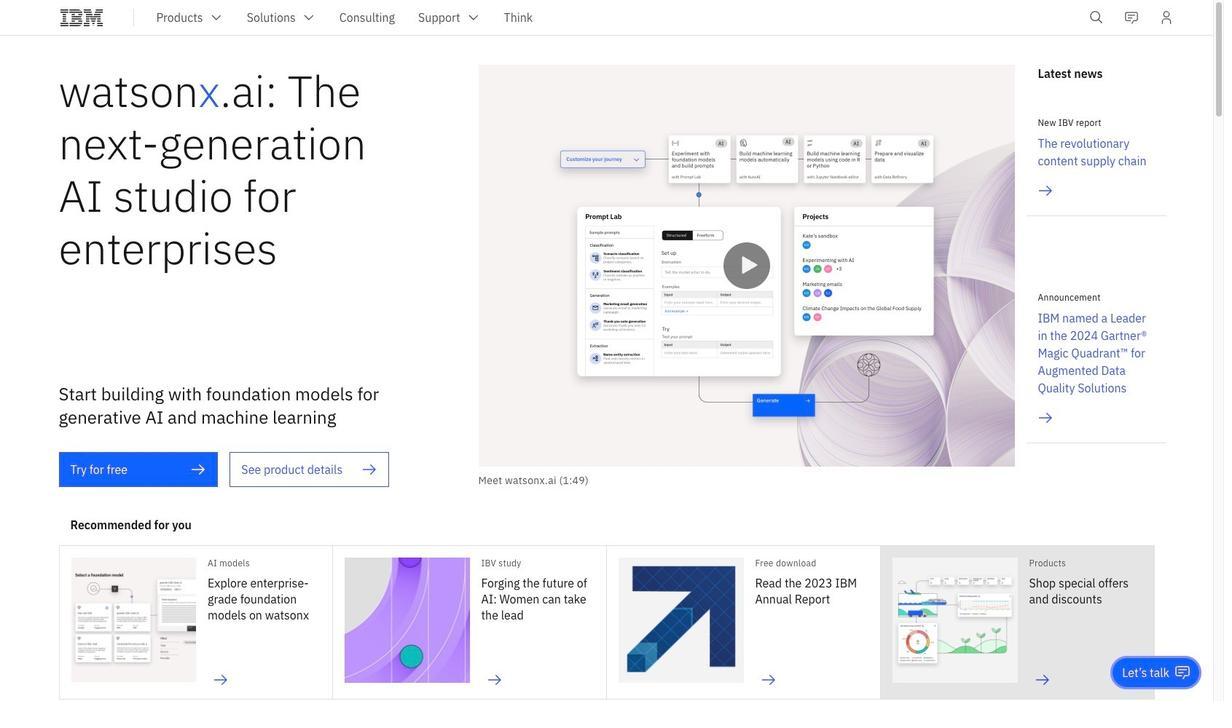 Task type: describe. For each thing, give the bounding box(es) containing it.
let's talk element
[[1123, 666, 1170, 682]]



